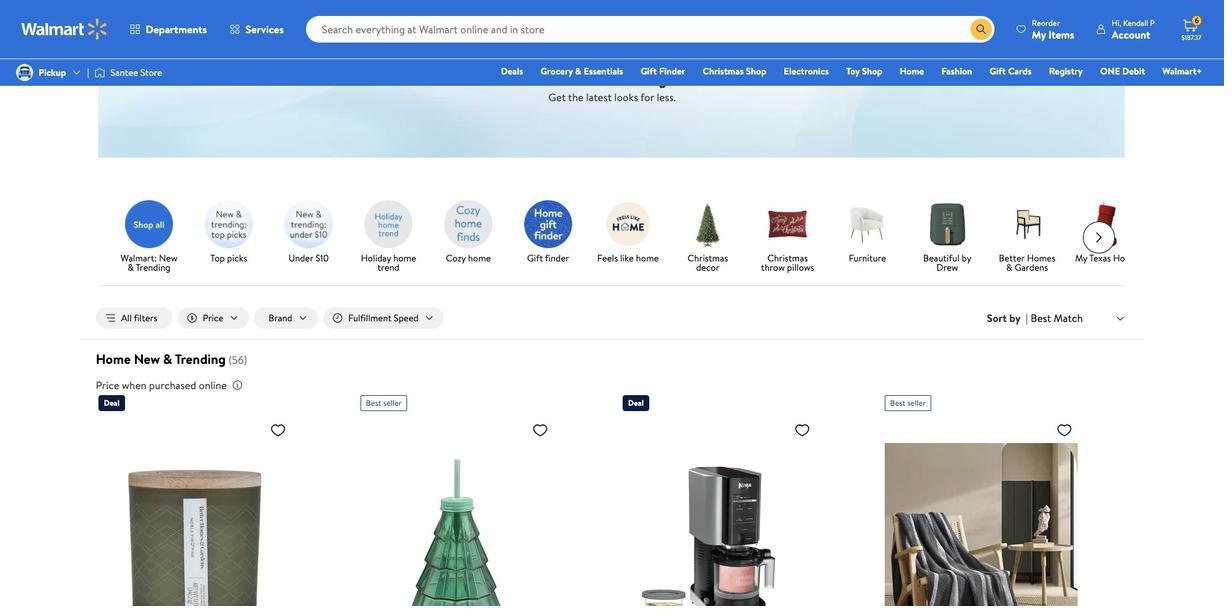 Task type: vqa. For each thing, say whether or not it's contained in the screenshot.
Ruby at the top right
no



Task type: locate. For each thing, give the bounding box(es) containing it.
1 vertical spatial my
[[1076, 252, 1088, 265]]

seller
[[383, 397, 402, 409], [908, 397, 926, 409]]

 image for santee store
[[95, 66, 105, 79]]

1 horizontal spatial shop
[[862, 65, 883, 78]]

1 vertical spatial trending
[[175, 350, 226, 368]]

0 vertical spatial price
[[203, 311, 223, 325]]

christmas decor
[[688, 252, 728, 274]]

home left fashion
[[900, 65, 924, 78]]

trend
[[378, 261, 400, 274]]

gift
[[641, 65, 657, 78], [990, 65, 1006, 78], [527, 252, 543, 265]]

walmart:
[[121, 252, 157, 265]]

account
[[1112, 27, 1151, 42]]

2 vertical spatial new
[[134, 350, 160, 368]]

picks
[[227, 252, 247, 265]]

home right 'cozy'
[[468, 252, 491, 265]]

1 horizontal spatial by
[[1010, 311, 1021, 325]]

christmas right finder
[[703, 65, 744, 78]]

1 vertical spatial by
[[1010, 311, 1021, 325]]

1 horizontal spatial home
[[900, 65, 924, 78]]

& inside better homes & gardens
[[1007, 261, 1013, 274]]

shop right toy
[[862, 65, 883, 78]]

fulfillment
[[348, 311, 392, 325]]

0 horizontal spatial price
[[96, 378, 119, 393]]

 image
[[16, 64, 33, 81], [95, 66, 105, 79]]

cozy home finds image
[[445, 200, 492, 248]]

1 shop from the left
[[746, 65, 767, 78]]

top picks link
[[194, 200, 264, 266]]

christmas inside christmas shop link
[[703, 65, 744, 78]]

feels
[[597, 252, 618, 265]]

0 vertical spatial home
[[900, 65, 924, 78]]

1 horizontal spatial deal
[[628, 397, 644, 409]]

christmas down christmas throw pillows image
[[768, 252, 808, 265]]

walmart+
[[1163, 65, 1203, 78]]

when
[[122, 378, 147, 393]]

my left "texas"
[[1076, 252, 1088, 265]]

 image left pickup
[[16, 64, 33, 81]]

sort by |
[[987, 311, 1028, 325]]

finder
[[659, 65, 686, 78]]

&
[[575, 65, 582, 78], [592, 67, 603, 90], [128, 261, 134, 274], [1007, 261, 1013, 274], [163, 350, 172, 368]]

2 home from the left
[[468, 252, 491, 265]]

home right the holiday
[[393, 252, 416, 265]]

furniture link
[[833, 200, 902, 266]]

0 horizontal spatial best seller
[[366, 397, 402, 409]]

1 vertical spatial home
[[96, 350, 131, 368]]

looks
[[614, 90, 638, 104]]

under
[[289, 252, 313, 265]]

2 seller from the left
[[908, 397, 926, 409]]

2 shop from the left
[[862, 65, 883, 78]]

1 horizontal spatial gift
[[641, 65, 657, 78]]

by inside beautiful by drew
[[962, 252, 972, 265]]

pickup
[[39, 66, 66, 79]]

christmas inside christmas throw pillows
[[768, 252, 808, 265]]

3 home from the left
[[636, 252, 659, 265]]

one debit link
[[1095, 64, 1152, 79]]

& for better
[[1007, 261, 1013, 274]]

grocery
[[541, 65, 573, 78]]

by right drew
[[962, 252, 972, 265]]

0 vertical spatial |
[[87, 66, 89, 79]]

trending down 'shop all' image
[[136, 261, 171, 274]]

0 horizontal spatial |
[[87, 66, 89, 79]]

0 horizontal spatial best
[[366, 397, 381, 409]]

departments button
[[118, 13, 218, 45]]

1 horizontal spatial seller
[[908, 397, 926, 409]]

2 horizontal spatial gift
[[990, 65, 1006, 78]]

price for price when purchased online
[[96, 378, 119, 393]]

price left when
[[96, 378, 119, 393]]

trending up online
[[175, 350, 226, 368]]

better homes & gardens 12oz noble fir & pine scented 2-wick printed jar candle image
[[98, 417, 291, 606]]

deal for 'ninja creami, ice cream maker, 5 one-touch programs, (2) 16oz. pints with storage lids nc300' image
[[628, 397, 644, 409]]

2 horizontal spatial home
[[636, 252, 659, 265]]

0 vertical spatial trending
[[136, 261, 171, 274]]

add to favorites list, ninja creami, ice cream maker, 5 one-touch programs, (2) 16oz. pints with storage lids nc300 image
[[795, 422, 811, 439]]

home
[[900, 65, 924, 78], [96, 350, 131, 368]]

shop inside "link"
[[862, 65, 883, 78]]

registry link
[[1043, 64, 1089, 79]]

my left the items
[[1032, 27, 1046, 42]]

my texas house link
[[1073, 200, 1142, 266]]

better
[[999, 252, 1025, 265]]

1 vertical spatial |
[[1026, 311, 1028, 325]]

sort and filter section element
[[80, 297, 1145, 339]]

electronics
[[784, 65, 829, 78]]

electronics link
[[778, 64, 835, 79]]

gift for gift finder
[[641, 65, 657, 78]]

deal
[[104, 397, 120, 409], [628, 397, 644, 409]]

christmas for decor
[[688, 252, 728, 265]]

1 horizontal spatial price
[[203, 311, 223, 325]]

christmas inside christmas decor link
[[688, 252, 728, 265]]

best inside dropdown button
[[1031, 311, 1052, 325]]

1 horizontal spatial  image
[[95, 66, 105, 79]]

1 horizontal spatial |
[[1026, 311, 1028, 325]]

by inside sort and filter section element
[[1010, 311, 1021, 325]]

top
[[211, 252, 225, 265]]

2 horizontal spatial best
[[1031, 311, 1052, 325]]

0 horizontal spatial my
[[1032, 27, 1046, 42]]

1 vertical spatial price
[[96, 378, 119, 393]]

0 vertical spatial by
[[962, 252, 972, 265]]

purchased
[[149, 378, 196, 393]]

ninja creami, ice cream maker, 5 one-touch programs, (2) 16oz. pints with storage lids nc300 image
[[623, 417, 816, 606]]

1 vertical spatial new
[[159, 252, 178, 265]]

1 horizontal spatial best
[[890, 397, 906, 409]]

0 horizontal spatial seller
[[383, 397, 402, 409]]

cozy home
[[446, 252, 491, 265]]

holiday home trend image
[[365, 200, 413, 248]]

like
[[620, 252, 634, 265]]

trending inside walmart: new & trending
[[136, 261, 171, 274]]

Walmart Site-Wide search field
[[306, 16, 995, 43]]

0 horizontal spatial  image
[[16, 64, 33, 81]]

0 vertical spatial new
[[557, 67, 589, 90]]

cozy
[[446, 252, 466, 265]]

feels like home
[[597, 252, 659, 265]]

gift finder image
[[524, 200, 572, 248]]

price up "home new & trending (56)"
[[203, 311, 223, 325]]

debit
[[1123, 65, 1146, 78]]

brand
[[269, 311, 292, 325]]

toy shop
[[847, 65, 883, 78]]

1 home from the left
[[393, 252, 416, 265]]

add to favorites list, better homes & gardens 12oz noble fir & pine scented 2-wick printed jar candle image
[[270, 422, 286, 439]]

1 best seller from the left
[[366, 397, 402, 409]]

(56)
[[229, 353, 247, 367]]

| right pickup
[[87, 66, 89, 79]]

services
[[246, 22, 284, 37]]

christmas decor image
[[684, 200, 732, 248]]

0 horizontal spatial trending
[[136, 261, 171, 274]]

latest
[[586, 90, 612, 104]]

fulfillment speed
[[348, 311, 419, 325]]

new inside walmart: new & trending
[[159, 252, 178, 265]]

0 horizontal spatial by
[[962, 252, 972, 265]]

gift for gift cards
[[990, 65, 1006, 78]]

better homes & gardens image
[[1004, 200, 1051, 248]]

& for home
[[163, 350, 172, 368]]

best match
[[1031, 311, 1083, 325]]

1 horizontal spatial my
[[1076, 252, 1088, 265]]

|
[[87, 66, 89, 79], [1026, 311, 1028, 325]]

6 $187.37
[[1182, 15, 1202, 42]]

1 seller from the left
[[383, 397, 402, 409]]

& inside new & trending get the latest looks for less.
[[592, 67, 603, 90]]

christmas for shop
[[703, 65, 744, 78]]

1 horizontal spatial trending
[[175, 350, 226, 368]]

0 horizontal spatial shop
[[746, 65, 767, 78]]

by right sort
[[1010, 311, 1021, 325]]

gift for gift finder
[[527, 252, 543, 265]]

1 horizontal spatial home
[[468, 252, 491, 265]]

 image left santee
[[95, 66, 105, 79]]

0 horizontal spatial gift
[[527, 252, 543, 265]]

best for holiday time 21-oz glass christmas tree sipper with lid & straw, green image
[[366, 397, 381, 409]]

grocery & essentials link
[[535, 64, 629, 79]]

next slide for chipmodulewithimages list image
[[1083, 222, 1115, 254]]

0 horizontal spatial home
[[393, 252, 416, 265]]

top picks
[[211, 252, 247, 265]]

0 horizontal spatial deal
[[104, 397, 120, 409]]

& inside walmart: new & trending
[[128, 261, 134, 274]]

christmas down "christmas decor" image at right top
[[688, 252, 728, 265]]

legal information image
[[232, 380, 243, 391]]

home up when
[[96, 350, 131, 368]]

best seller for holiday time 21-oz glass christmas tree sipper with lid & straw, green image
[[366, 397, 402, 409]]

home inside holiday home trend
[[393, 252, 416, 265]]

| inside sort and filter section element
[[1026, 311, 1028, 325]]

home
[[393, 252, 416, 265], [468, 252, 491, 265], [636, 252, 659, 265]]

0 horizontal spatial home
[[96, 350, 131, 368]]

2 best seller from the left
[[890, 397, 926, 409]]

0 vertical spatial my
[[1032, 27, 1046, 42]]

gift cards link
[[984, 64, 1038, 79]]

shop left electronics link
[[746, 65, 767, 78]]

feels like home link
[[594, 200, 663, 266]]

1 deal from the left
[[104, 397, 120, 409]]

christmas
[[703, 65, 744, 78], [688, 252, 728, 265], [768, 252, 808, 265]]

| left best match
[[1026, 311, 1028, 325]]

1 horizontal spatial best seller
[[890, 397, 926, 409]]

gift finder
[[527, 252, 569, 265]]

shop
[[746, 65, 767, 78], [862, 65, 883, 78]]

beautiful by drew link
[[913, 200, 982, 275]]

furniture image
[[844, 200, 892, 248]]

christmas for throw
[[768, 252, 808, 265]]

by
[[962, 252, 972, 265], [1010, 311, 1021, 325]]

trending
[[607, 67, 667, 90]]

home inside home link
[[900, 65, 924, 78]]

trending
[[136, 261, 171, 274], [175, 350, 226, 368]]

new & trending: under $10 image
[[285, 200, 333, 248]]

price inside dropdown button
[[203, 311, 223, 325]]

holiday time 21-oz glass christmas tree sipper with lid & straw, green image
[[361, 417, 554, 606]]

my inside the reorder my items
[[1032, 27, 1046, 42]]

deals link
[[495, 64, 529, 79]]

2 deal from the left
[[628, 397, 644, 409]]

best seller for better homes & gardens cozy knit throw, charcoal gray stripe, 50" x 72" image
[[890, 397, 926, 409]]

home right like
[[636, 252, 659, 265]]



Task type: describe. For each thing, give the bounding box(es) containing it.
new & trending: top picks image
[[205, 200, 253, 248]]

services button
[[218, 13, 295, 45]]

shop for christmas shop
[[746, 65, 767, 78]]

holiday
[[361, 252, 391, 265]]

feels like home image
[[604, 200, 652, 248]]

walmart: new & trending link
[[114, 200, 184, 275]]

all filters button
[[96, 307, 172, 329]]

& for walmart:
[[128, 261, 134, 274]]

home for home new & trending (56)
[[96, 350, 131, 368]]

gardens
[[1015, 261, 1048, 274]]

by for beautiful
[[962, 252, 972, 265]]

filters
[[134, 311, 158, 325]]

christmas throw pillows link
[[753, 200, 823, 275]]

registry
[[1049, 65, 1083, 78]]

$187.37
[[1182, 33, 1202, 42]]

shop all image
[[125, 200, 173, 248]]

toy
[[847, 65, 860, 78]]

price button
[[177, 307, 249, 329]]

my texas house
[[1076, 252, 1139, 265]]

decor
[[696, 261, 720, 274]]

homes
[[1027, 252, 1056, 265]]

seller for better homes & gardens cozy knit throw, charcoal gray stripe, 50" x 72" image
[[908, 397, 926, 409]]

best match button
[[1028, 309, 1129, 327]]

reorder
[[1032, 17, 1060, 28]]

trending for home
[[175, 350, 226, 368]]

santee
[[111, 66, 138, 79]]

for
[[641, 90, 654, 104]]

christmas shop
[[703, 65, 767, 78]]

pillows
[[787, 261, 815, 274]]

brand button
[[254, 307, 318, 329]]

$10
[[316, 252, 329, 265]]

texas
[[1090, 252, 1111, 265]]

cards
[[1008, 65, 1032, 78]]

 image for pickup
[[16, 64, 33, 81]]

essentials
[[584, 65, 624, 78]]

new for walmart:
[[159, 252, 178, 265]]

better homes & gardens cozy knit throw, charcoal gray stripe, 50" x 72" image
[[885, 417, 1078, 606]]

best for better homes & gardens cozy knit throw, charcoal gray stripe, 50" x 72" image
[[890, 397, 906, 409]]

seller for holiday time 21-oz glass christmas tree sipper with lid & straw, green image
[[383, 397, 402, 409]]

throw
[[761, 261, 785, 274]]

one
[[1101, 65, 1121, 78]]

deal for better homes & gardens 12oz noble fir & pine scented 2-wick printed jar candle image
[[104, 397, 120, 409]]

grocery & essentials
[[541, 65, 624, 78]]

one debit
[[1101, 65, 1146, 78]]

hi,
[[1112, 17, 1122, 28]]

walmart image
[[21, 19, 108, 40]]

home for holiday home trend
[[393, 252, 416, 265]]

Search search field
[[306, 16, 995, 43]]

gift cards
[[990, 65, 1032, 78]]

beautiful
[[924, 252, 960, 265]]

add to favorites list, better homes & gardens cozy knit throw, charcoal gray stripe, 50" x 72" image
[[1057, 422, 1073, 439]]

all
[[121, 311, 132, 325]]

get
[[549, 90, 566, 104]]

beautiful by drew image
[[924, 200, 972, 248]]

match
[[1054, 311, 1083, 325]]

furniture
[[849, 252, 886, 265]]

santee store
[[111, 66, 162, 79]]

drew
[[937, 261, 959, 274]]

cozy home link
[[434, 200, 503, 266]]

by for sort
[[1010, 311, 1021, 325]]

holiday home trend link
[[354, 200, 423, 275]]

fashion
[[942, 65, 973, 78]]

kendall
[[1124, 17, 1149, 28]]

gift finder link
[[635, 64, 692, 79]]

departments
[[146, 22, 207, 37]]

online
[[199, 378, 227, 393]]

6
[[1195, 15, 1199, 26]]

deals
[[501, 65, 523, 78]]

search icon image
[[976, 24, 987, 35]]

speed
[[394, 311, 419, 325]]

fashion link
[[936, 64, 979, 79]]

home for home
[[900, 65, 924, 78]]

trending for walmart:
[[136, 261, 171, 274]]

home link
[[894, 64, 930, 79]]

shop for toy shop
[[862, 65, 883, 78]]

home for cozy home
[[468, 252, 491, 265]]

reorder my items
[[1032, 17, 1075, 42]]

new & trending get the latest looks for less.
[[549, 67, 676, 104]]

home new & trending (56)
[[96, 350, 247, 368]]

new inside new & trending get the latest looks for less.
[[557, 67, 589, 90]]

christmas decor link
[[673, 200, 743, 275]]

hi, kendall p account
[[1112, 17, 1155, 42]]

new for home
[[134, 350, 160, 368]]

holiday home trend
[[361, 252, 416, 274]]

house
[[1114, 252, 1139, 265]]

christmas throw pillows
[[761, 252, 815, 274]]

walmart+ link
[[1157, 64, 1209, 79]]

finder
[[545, 252, 569, 265]]

all filters
[[121, 311, 158, 325]]

better homes & gardens link
[[993, 200, 1062, 275]]

under $10
[[289, 252, 329, 265]]

new & trending image
[[98, 9, 1126, 163]]

fulfillment speed button
[[323, 307, 444, 329]]

my texas house image
[[1083, 200, 1131, 248]]

gift finder
[[641, 65, 686, 78]]

price when purchased online
[[96, 378, 227, 393]]

add to favorites list, holiday time 21-oz glass christmas tree sipper with lid & straw, green image
[[532, 422, 548, 439]]

beautiful by drew
[[924, 252, 972, 274]]

toy shop link
[[841, 64, 889, 79]]

price for price
[[203, 311, 223, 325]]

gift finder link
[[514, 200, 583, 266]]

christmas throw pillows image
[[764, 200, 812, 248]]



